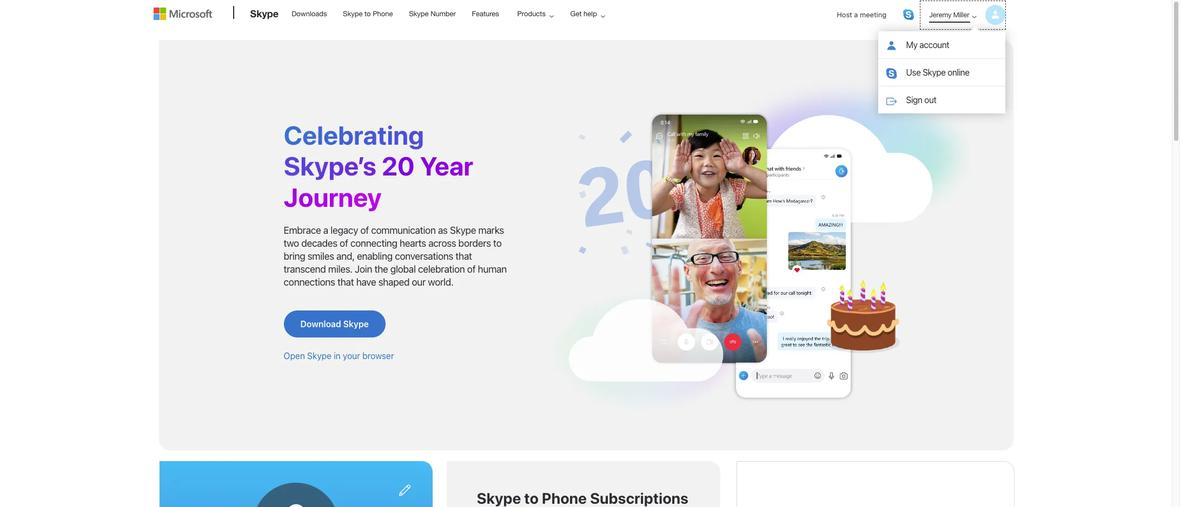Task type: describe. For each thing, give the bounding box(es) containing it.
smiles
[[308, 251, 334, 262]]

skype right use
[[923, 68, 946, 77]]

features
[[472, 10, 499, 18]]

microsoft image
[[153, 8, 212, 20]]

download skype link
[[284, 311, 386, 338]]

menu inside menu bar
[[878, 31, 1005, 114]]

sign out link
[[878, 87, 1005, 114]]

embrace a legacy of communication as skype marks two decades of connecting hearts across borders to bring smiles and, enabling conversations that transcend miles. join the global celebration of human connections that have shaped our world.
[[284, 225, 507, 288]]

and,
[[336, 251, 355, 262]]

conversations
[[395, 251, 453, 262]]

my
[[906, 40, 918, 50]]

to inside skype to phone link
[[365, 10, 371, 18]]

20
[[382, 151, 415, 181]]

 link
[[393, 479, 417, 503]]

get help button
[[561, 1, 614, 27]]

jeremy
[[929, 10, 952, 19]]

year
[[420, 151, 473, 181]]

signout image
[[886, 96, 897, 106]]

hearts
[[400, 238, 426, 249]]

shaped
[[378, 277, 410, 288]]

skype left phone
[[343, 10, 363, 18]]

two
[[284, 238, 299, 249]]

get help
[[570, 10, 597, 18]]

arrow down image
[[968, 10, 981, 23]]

borders
[[458, 238, 491, 249]]

decades
[[301, 238, 337, 249]]

open skype in your browser
[[284, 352, 394, 361]]

browser
[[363, 352, 394, 361]]

jeremy miller link
[[921, 1, 1005, 29]]

join
[[355, 264, 372, 275]]

across
[[428, 238, 456, 249]]

products
[[517, 10, 546, 18]]

download skype
[[300, 319, 369, 329]]

skype left in
[[307, 352, 332, 361]]

miles.
[[328, 264, 353, 275]]

account
[[920, 40, 949, 50]]

open
[[284, 352, 305, 361]]

as
[[438, 225, 448, 236]]

human
[[478, 264, 507, 275]]

0 vertical spatial of
[[360, 225, 369, 236]]

open skype in your browser link
[[284, 352, 394, 361]]

connecting
[[350, 238, 397, 249]]

the
[[375, 264, 388, 275]]

meeting
[[860, 10, 887, 19]]

user image
[[886, 41, 897, 51]]

products button
[[508, 1, 563, 27]]

jeremy miller
[[929, 10, 970, 19]]

features link
[[467, 1, 504, 27]]

miller
[[953, 10, 970, 19]]

skype link
[[245, 1, 284, 30]]

avatar image
[[985, 5, 1005, 25]]

skype image
[[886, 68, 897, 79]]

transcend
[[284, 264, 326, 275]]

online
[[948, 68, 970, 77]]

sign
[[906, 95, 923, 105]]


[[398, 485, 411, 498]]

menu bar containing my account
[[153, 1, 1019, 114]]

help
[[584, 10, 597, 18]]



Task type: vqa. For each thing, say whether or not it's contained in the screenshot.
the middle the use
no



Task type: locate. For each thing, give the bounding box(es) containing it.
a inside embrace a legacy of communication as skype marks two decades of connecting hearts across borders to bring smiles and, enabling conversations that transcend miles. join the global celebration of human connections that have shaped our world.
[[323, 225, 328, 236]]

number
[[431, 10, 456, 18]]

celebrating skype's 20 year journey
[[284, 120, 473, 213]]

1 horizontal spatial a
[[854, 10, 858, 19]]

 link
[[903, 9, 914, 20]]

bring
[[284, 251, 305, 262]]

phone
[[373, 10, 393, 18]]

skype up your
[[343, 319, 369, 329]]

communication
[[371, 225, 436, 236]]

skype to phone
[[343, 10, 393, 18]]

legacy
[[331, 225, 358, 236]]

skype number link
[[404, 1, 461, 27]]

skype up borders
[[450, 225, 476, 236]]

that down borders
[[456, 251, 472, 262]]

host a meeting
[[837, 10, 887, 19]]

host a meeting link
[[828, 1, 895, 29]]

0 horizontal spatial a
[[323, 225, 328, 236]]

a right host
[[854, 10, 858, 19]]

use skype online link
[[878, 59, 1005, 86]]

of left human
[[467, 264, 476, 275]]

1 horizontal spatial of
[[360, 225, 369, 236]]

skype
[[250, 8, 279, 19], [343, 10, 363, 18], [409, 10, 429, 18], [923, 68, 946, 77], [450, 225, 476, 236], [343, 319, 369, 329], [307, 352, 332, 361]]

of
[[360, 225, 369, 236], [340, 238, 348, 249], [467, 264, 476, 275]]

skype left number
[[409, 10, 429, 18]]

0 vertical spatial to
[[365, 10, 371, 18]]

0 horizontal spatial that
[[337, 277, 354, 288]]

menu containing my account
[[878, 31, 1005, 114]]

great video calling with skype image
[[543, 72, 981, 418]]

menu bar
[[153, 1, 1019, 114]]

skype number
[[409, 10, 456, 18]]

celebration
[[418, 264, 465, 275]]

use
[[906, 68, 921, 77]]

world.
[[428, 277, 454, 288]]

skype left downloads link
[[250, 8, 279, 19]]

have
[[356, 277, 376, 288]]

a for host
[[854, 10, 858, 19]]

a for embrace
[[323, 225, 328, 236]]

that down miles.
[[337, 277, 354, 288]]

0 vertical spatial a
[[854, 10, 858, 19]]

use skype online
[[906, 68, 970, 77]]

sign out
[[906, 95, 937, 105]]

journey
[[284, 182, 382, 213]]

download
[[300, 319, 341, 329]]

1 vertical spatial of
[[340, 238, 348, 249]]

0 horizontal spatial to
[[365, 10, 371, 18]]

embrace
[[284, 225, 321, 236]]

downloads
[[292, 10, 327, 18]]

that
[[456, 251, 472, 262], [337, 277, 354, 288]]

skype inside embrace a legacy of communication as skype marks two decades of connecting hearts across borders to bring smiles and, enabling conversations that transcend miles. join the global celebration of human connections that have shaped our world.
[[450, 225, 476, 236]]

our
[[412, 277, 426, 288]]

get
[[570, 10, 582, 18]]

host
[[837, 10, 852, 19]]

my account
[[906, 40, 949, 50]]

skype's
[[284, 151, 376, 181]]

2 horizontal spatial of
[[467, 264, 476, 275]]

global
[[390, 264, 416, 275]]

to inside embrace a legacy of communication as skype marks two decades of connecting hearts across borders to bring smiles and, enabling conversations that transcend miles. join the global celebration of human connections that have shaped our world.
[[493, 238, 502, 249]]

of up connecting
[[360, 225, 369, 236]]

marks
[[478, 225, 504, 236]]

a inside host a meeting link
[[854, 10, 858, 19]]

skype to phone link
[[338, 1, 398, 27]]

in
[[334, 352, 341, 361]]

to
[[365, 10, 371, 18], [493, 238, 502, 249]]

your
[[343, 352, 360, 361]]

my account link
[[878, 31, 1005, 58]]

out
[[925, 95, 937, 105]]

2 vertical spatial of
[[467, 264, 476, 275]]

1 vertical spatial to
[[493, 238, 502, 249]]

a
[[854, 10, 858, 19], [323, 225, 328, 236]]

to down the 'marks'
[[493, 238, 502, 249]]

1 horizontal spatial that
[[456, 251, 472, 262]]

0 horizontal spatial of
[[340, 238, 348, 249]]

1 vertical spatial that
[[337, 277, 354, 288]]

downloads link
[[287, 1, 332, 27]]

of down 'legacy'
[[340, 238, 348, 249]]

1 horizontal spatial to
[[493, 238, 502, 249]]

menu
[[878, 31, 1005, 114]]

1 vertical spatial a
[[323, 225, 328, 236]]

enabling
[[357, 251, 393, 262]]

connections
[[284, 277, 335, 288]]

celebrating
[[284, 120, 424, 150]]

to left phone
[[365, 10, 371, 18]]

0 vertical spatial that
[[456, 251, 472, 262]]

a up decades
[[323, 225, 328, 236]]



